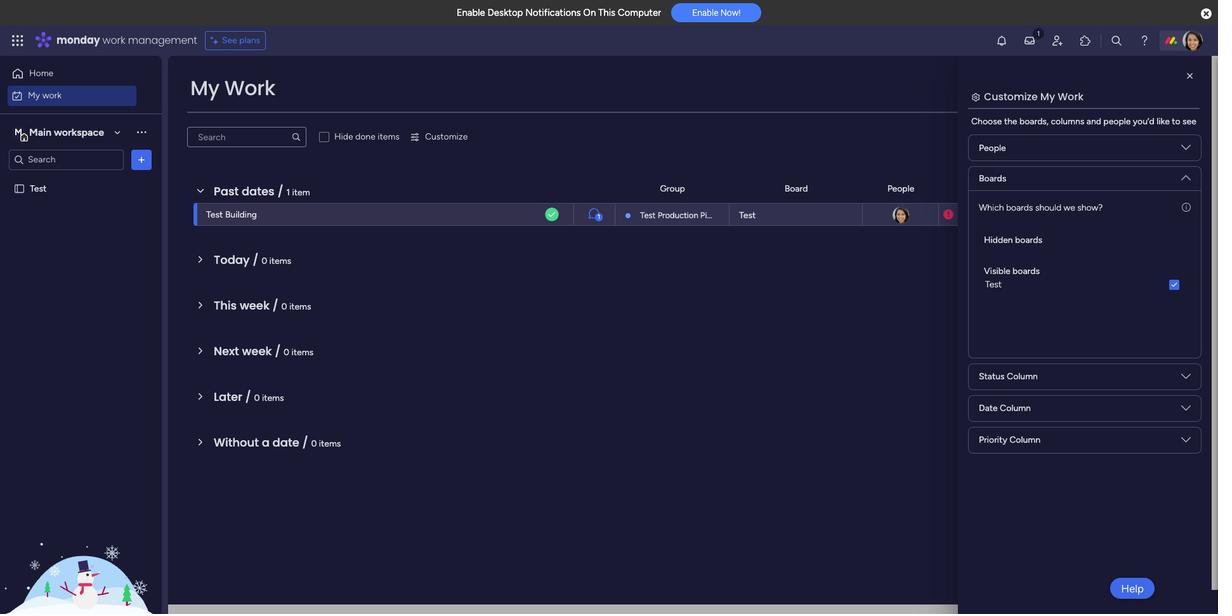 Task type: describe. For each thing, give the bounding box(es) containing it.
boards
[[980, 173, 1007, 184]]

home
[[29, 68, 53, 79]]

main workspace
[[29, 126, 104, 138]]

see
[[1183, 116, 1197, 127]]

public board image
[[13, 183, 25, 195]]

see plans button
[[205, 31, 266, 50]]

date column
[[980, 403, 1032, 414]]

management
[[128, 33, 197, 48]]

home button
[[8, 63, 136, 84]]

working
[[1046, 210, 1079, 220]]

column for status column
[[1008, 371, 1039, 382]]

column for priority column
[[1010, 435, 1041, 446]]

dec
[[971, 210, 986, 219]]

customize for customize my work
[[985, 90, 1039, 104]]

date
[[273, 435, 299, 451]]

priority for priority
[[1148, 183, 1176, 194]]

monday work management
[[57, 33, 197, 48]]

status column
[[980, 371, 1039, 382]]

0 inside the without a date / 0 items
[[311, 439, 317, 449]]

work inside main content
[[1058, 90, 1084, 104]]

columns
[[1052, 116, 1085, 127]]

priority column
[[980, 435, 1041, 446]]

1 inside past dates / 1 item
[[287, 187, 290, 198]]

items inside the next week / 0 items
[[292, 347, 314, 358]]

status for status
[[1060, 183, 1086, 194]]

boards for which
[[1007, 203, 1034, 213]]

items inside later / 0 items
[[262, 393, 284, 404]]

visible
[[985, 266, 1011, 277]]

customize my work
[[985, 90, 1084, 104]]

plans
[[239, 35, 260, 46]]

james peterson image
[[892, 206, 911, 225]]

james peterson image
[[1183, 30, 1204, 51]]

hidden boards heading
[[985, 234, 1043, 247]]

Filter dashboard by text search field
[[187, 127, 307, 147]]

this week / 0 items
[[214, 298, 311, 314]]

today
[[214, 252, 250, 268]]

help button
[[1111, 578, 1155, 599]]

customize for customize
[[425, 131, 468, 142]]

should
[[1036, 203, 1062, 213]]

/ up the next week / 0 items
[[273, 298, 279, 314]]

boards for hidden
[[1016, 235, 1043, 246]]

visible boards heading
[[985, 265, 1041, 278]]

search everything image
[[1111, 34, 1124, 47]]

/ left item
[[278, 183, 284, 199]]

1 horizontal spatial this
[[599, 7, 616, 18]]

notifications image
[[996, 34, 1009, 47]]

building
[[225, 210, 257, 220]]

which boards should we show?
[[980, 203, 1104, 213]]

see
[[222, 35, 237, 46]]

later / 0 items
[[214, 389, 284, 405]]

select product image
[[11, 34, 24, 47]]

enable now! button
[[672, 3, 762, 22]]

list box inside main content
[[980, 220, 1192, 299]]

options image
[[135, 153, 148, 166]]

/ down this week / 0 items at the left of page
[[275, 343, 281, 359]]

invite members image
[[1052, 34, 1065, 47]]

past dates / 1 item
[[214, 183, 310, 199]]

lottie animation image
[[0, 486, 162, 615]]

test down past
[[206, 210, 223, 220]]

customize button
[[405, 127, 473, 147]]

dapulse dropdown down arrow image
[[1182, 404, 1192, 418]]

/ right the date
[[302, 435, 308, 451]]

past
[[214, 183, 239, 199]]

on
[[584, 7, 596, 18]]

it
[[1094, 210, 1099, 220]]

lottie animation element
[[0, 486, 162, 615]]

/ right 'today'
[[253, 252, 259, 268]]

apps image
[[1080, 34, 1093, 47]]

working on it
[[1046, 210, 1099, 220]]

my for my work
[[28, 90, 40, 101]]

and
[[1087, 116, 1102, 127]]

0 inside this week / 0 items
[[282, 302, 287, 312]]

status for status column
[[980, 371, 1005, 382]]

date for date
[[975, 183, 993, 194]]

workspace options image
[[135, 126, 148, 139]]

test inside list box
[[30, 183, 47, 194]]

see plans
[[222, 35, 260, 46]]

hide
[[335, 131, 353, 142]]

a
[[262, 435, 270, 451]]

main content containing past dates /
[[168, 56, 1213, 615]]

dates
[[242, 183, 275, 199]]

we
[[1064, 203, 1076, 213]]

inbox image
[[1024, 34, 1037, 47]]

next week / 0 items
[[214, 343, 314, 359]]

help
[[1122, 582, 1145, 595]]

hidden boards
[[985, 235, 1043, 246]]

now!
[[721, 8, 741, 18]]

test list box
[[0, 175, 162, 371]]

like
[[1157, 116, 1171, 127]]

0 horizontal spatial people
[[888, 183, 915, 194]]

production
[[658, 211, 699, 220]]

1 button
[[574, 203, 615, 226]]

0 horizontal spatial this
[[214, 298, 237, 314]]

item
[[292, 187, 310, 198]]

workspace selection element
[[12, 125, 106, 141]]

later
[[214, 389, 242, 405]]

Search in workspace field
[[27, 152, 106, 167]]



Task type: locate. For each thing, give the bounding box(es) containing it.
1 horizontal spatial enable
[[693, 8, 719, 18]]

priority
[[1148, 183, 1176, 194], [980, 435, 1008, 446]]

next
[[214, 343, 239, 359]]

the
[[1005, 116, 1018, 127]]

column up priority column
[[1001, 403, 1032, 414]]

notifications
[[526, 7, 581, 18]]

1 vertical spatial date
[[980, 403, 998, 414]]

dapulse dropdown down arrow image up dapulse dropdown down arrow image
[[1182, 372, 1192, 386]]

my
[[190, 74, 220, 102], [1041, 90, 1056, 104], [28, 90, 40, 101]]

1 inside button
[[598, 213, 601, 221]]

hidden
[[985, 235, 1014, 246]]

work inside button
[[42, 90, 62, 101]]

test building
[[206, 210, 257, 220]]

0 horizontal spatial work
[[225, 74, 276, 102]]

0 horizontal spatial enable
[[457, 7, 486, 18]]

0 vertical spatial work
[[103, 33, 125, 48]]

people up james peterson icon
[[888, 183, 915, 194]]

1 image
[[1034, 26, 1045, 40]]

work up the columns at top right
[[1058, 90, 1084, 104]]

v2 overdue deadline image
[[944, 209, 954, 221]]

0 inside later / 0 items
[[254, 393, 260, 404]]

work right monday
[[103, 33, 125, 48]]

1
[[287, 187, 290, 198], [598, 213, 601, 221]]

test right pipeline
[[740, 210, 756, 221]]

1 vertical spatial 1
[[598, 213, 601, 221]]

items
[[378, 131, 400, 142], [270, 256, 291, 267], [289, 302, 311, 312], [292, 347, 314, 358], [262, 393, 284, 404], [319, 439, 341, 449]]

column
[[1008, 371, 1039, 382], [1001, 403, 1032, 414], [1010, 435, 1041, 446]]

0 inside today / 0 items
[[262, 256, 267, 267]]

my up boards,
[[1041, 90, 1056, 104]]

main content
[[168, 56, 1213, 615]]

work down home
[[42, 90, 62, 101]]

status up we
[[1060, 183, 1086, 194]]

boards right visible
[[1013, 266, 1041, 277]]

column down date column
[[1010, 435, 1041, 446]]

date for date column
[[980, 403, 998, 414]]

my work
[[28, 90, 62, 101]]

workspace
[[54, 126, 104, 138]]

main
[[29, 126, 51, 138]]

1 horizontal spatial work
[[103, 33, 125, 48]]

test left "production"
[[641, 211, 656, 220]]

boards,
[[1020, 116, 1049, 127]]

dapulse dropdown down arrow image up 'v2 info' icon
[[1182, 168, 1192, 183]]

enable for enable now!
[[693, 8, 719, 18]]

0 up the next week / 0 items
[[282, 302, 287, 312]]

0 horizontal spatial priority
[[980, 435, 1008, 446]]

1 horizontal spatial 1
[[598, 213, 601, 221]]

people
[[1104, 116, 1132, 127]]

work
[[103, 33, 125, 48], [42, 90, 62, 101]]

test right public board image
[[30, 183, 47, 194]]

monday
[[57, 33, 100, 48]]

0 vertical spatial status
[[1060, 183, 1086, 194]]

test production pipeline
[[641, 211, 730, 220]]

column up date column
[[1008, 371, 1039, 382]]

help image
[[1139, 34, 1152, 47]]

1 vertical spatial column
[[1001, 403, 1032, 414]]

0 horizontal spatial status
[[980, 371, 1005, 382]]

work down plans
[[225, 74, 276, 102]]

2 vertical spatial column
[[1010, 435, 1041, 446]]

0
[[262, 256, 267, 267], [282, 302, 287, 312], [284, 347, 290, 358], [254, 393, 260, 404], [311, 439, 317, 449]]

work
[[225, 74, 276, 102], [1058, 90, 1084, 104]]

2 dapulse dropdown down arrow image from the top
[[1182, 168, 1192, 183]]

desktop
[[488, 7, 523, 18]]

0 vertical spatial date
[[975, 183, 993, 194]]

my down see plans button
[[190, 74, 220, 102]]

0 right later
[[254, 393, 260, 404]]

none search field inside main content
[[187, 127, 307, 147]]

1 vertical spatial boards
[[1016, 235, 1043, 246]]

dapulse dropdown down arrow image for priority column
[[1182, 435, 1192, 450]]

2 horizontal spatial my
[[1041, 90, 1056, 104]]

enable for enable desktop notifications on this computer
[[457, 7, 486, 18]]

priority for priority column
[[980, 435, 1008, 446]]

date
[[975, 183, 993, 194], [980, 403, 998, 414]]

1 horizontal spatial work
[[1058, 90, 1084, 104]]

hide done items
[[335, 131, 400, 142]]

0 vertical spatial this
[[599, 7, 616, 18]]

workspace image
[[12, 125, 25, 139]]

status up date column
[[980, 371, 1005, 382]]

items inside today / 0 items
[[270, 256, 291, 267]]

week right next
[[242, 343, 272, 359]]

this
[[599, 7, 616, 18], [214, 298, 237, 314]]

boards
[[1007, 203, 1034, 213], [1016, 235, 1043, 246], [1013, 266, 1041, 277]]

my inside button
[[28, 90, 40, 101]]

date down status column
[[980, 403, 998, 414]]

customize inside customize button
[[425, 131, 468, 142]]

0 right the date
[[311, 439, 317, 449]]

1 vertical spatial this
[[214, 298, 237, 314]]

1 horizontal spatial status
[[1060, 183, 1086, 194]]

dapulse close image
[[1202, 8, 1213, 20]]

enable left now!
[[693, 8, 719, 18]]

dapulse dropdown down arrow image for status column
[[1182, 372, 1192, 386]]

4 dapulse dropdown down arrow image from the top
[[1182, 435, 1192, 450]]

items up this week / 0 items at the left of page
[[270, 256, 291, 267]]

dapulse dropdown down arrow image for boards
[[1182, 168, 1192, 183]]

pipeline
[[701, 211, 730, 220]]

0 vertical spatial column
[[1008, 371, 1039, 382]]

board
[[785, 183, 808, 194]]

items inside this week / 0 items
[[289, 302, 311, 312]]

dec 12
[[971, 210, 996, 219]]

v2 info image
[[1183, 201, 1192, 215]]

3 dapulse dropdown down arrow image from the top
[[1182, 372, 1192, 386]]

week for this
[[240, 298, 270, 314]]

1 vertical spatial people
[[888, 183, 915, 194]]

dapulse dropdown down arrow image
[[1182, 143, 1192, 157], [1182, 168, 1192, 183], [1182, 372, 1192, 386], [1182, 435, 1192, 450]]

my inside main content
[[1041, 90, 1056, 104]]

0 right 'today'
[[262, 256, 267, 267]]

0 down this week / 0 items at the left of page
[[284, 347, 290, 358]]

choose the boards, columns and people you'd like to see
[[972, 116, 1197, 127]]

test
[[30, 183, 47, 194], [206, 210, 223, 220], [740, 210, 756, 221], [641, 211, 656, 220], [986, 279, 1002, 290]]

boards right the 'hidden' at the right
[[1016, 235, 1043, 246]]

None search field
[[187, 127, 307, 147]]

enable desktop notifications on this computer
[[457, 7, 662, 18]]

1 vertical spatial week
[[242, 343, 272, 359]]

1 vertical spatial work
[[42, 90, 62, 101]]

enable inside button
[[693, 8, 719, 18]]

to
[[1173, 116, 1181, 127]]

week down today / 0 items
[[240, 298, 270, 314]]

option
[[0, 177, 162, 180]]

people down choose
[[980, 143, 1007, 153]]

enable now!
[[693, 8, 741, 18]]

items up the without a date / 0 items
[[262, 393, 284, 404]]

work for my
[[42, 90, 62, 101]]

this up next
[[214, 298, 237, 314]]

items down this week / 0 items at the left of page
[[292, 347, 314, 358]]

without a date / 0 items
[[214, 435, 341, 451]]

0 horizontal spatial work
[[42, 90, 62, 101]]

my work
[[190, 74, 276, 102]]

work for monday
[[103, 33, 125, 48]]

dapulse dropdown down arrow image down dapulse dropdown down arrow image
[[1182, 435, 1192, 450]]

/ right later
[[245, 389, 251, 405]]

test down visible
[[986, 279, 1002, 290]]

1 vertical spatial status
[[980, 371, 1005, 382]]

1 dapulse dropdown down arrow image from the top
[[1182, 143, 1192, 157]]

dapulse dropdown down arrow image down see
[[1182, 143, 1192, 157]]

items right the done
[[378, 131, 400, 142]]

1 vertical spatial priority
[[980, 435, 1008, 446]]

2 vertical spatial boards
[[1013, 266, 1041, 277]]

items up the next week / 0 items
[[289, 302, 311, 312]]

dapulse dropdown down arrow image for people
[[1182, 143, 1192, 157]]

0 vertical spatial 1
[[287, 187, 290, 198]]

1 horizontal spatial people
[[980, 143, 1007, 153]]

my down home
[[28, 90, 40, 101]]

done
[[356, 131, 376, 142]]

status
[[1060, 183, 1086, 194], [980, 371, 1005, 382]]

without
[[214, 435, 259, 451]]

0 horizontal spatial my
[[28, 90, 40, 101]]

customize
[[985, 90, 1039, 104], [425, 131, 468, 142]]

enable
[[457, 7, 486, 18], [693, 8, 719, 18]]

enable left desktop
[[457, 7, 486, 18]]

date up which
[[975, 183, 993, 194]]

week
[[240, 298, 270, 314], [242, 343, 272, 359]]

1 horizontal spatial my
[[190, 74, 220, 102]]

0 vertical spatial people
[[980, 143, 1007, 153]]

0 inside the next week / 0 items
[[284, 347, 290, 358]]

0 vertical spatial boards
[[1007, 203, 1034, 213]]

boards right which
[[1007, 203, 1034, 213]]

1 vertical spatial customize
[[425, 131, 468, 142]]

which
[[980, 203, 1005, 213]]

on
[[1081, 210, 1091, 220]]

my work button
[[8, 85, 136, 106]]

0 vertical spatial priority
[[1148, 183, 1176, 194]]

my for my work
[[190, 74, 220, 102]]

12
[[988, 210, 996, 219]]

people
[[980, 143, 1007, 153], [888, 183, 915, 194]]

items inside the without a date / 0 items
[[319, 439, 341, 449]]

m
[[15, 127, 22, 137]]

1 horizontal spatial customize
[[985, 90, 1039, 104]]

0 horizontal spatial 1
[[287, 187, 290, 198]]

show?
[[1078, 203, 1104, 213]]

items right the date
[[319, 439, 341, 449]]

0 vertical spatial week
[[240, 298, 270, 314]]

list box
[[980, 220, 1192, 299]]

test inside visible boards test
[[986, 279, 1002, 290]]

0 vertical spatial customize
[[985, 90, 1039, 104]]

group
[[660, 183, 686, 194]]

/
[[278, 183, 284, 199], [253, 252, 259, 268], [273, 298, 279, 314], [275, 343, 281, 359], [245, 389, 251, 405], [302, 435, 308, 451]]

computer
[[618, 7, 662, 18]]

boards inside visible boards test
[[1013, 266, 1041, 277]]

this right the on
[[599, 7, 616, 18]]

choose
[[972, 116, 1003, 127]]

you'd
[[1134, 116, 1155, 127]]

list box containing hidden boards
[[980, 220, 1192, 299]]

0 horizontal spatial customize
[[425, 131, 468, 142]]

boards inside heading
[[1016, 235, 1043, 246]]

test link
[[738, 204, 855, 227]]

search image
[[291, 132, 302, 142]]

1 horizontal spatial priority
[[1148, 183, 1176, 194]]

column for date column
[[1001, 403, 1032, 414]]

today / 0 items
[[214, 252, 291, 268]]

boards for visible
[[1013, 266, 1041, 277]]

week for next
[[242, 343, 272, 359]]

visible boards test
[[985, 266, 1041, 290]]



Task type: vqa. For each thing, say whether or not it's contained in the screenshot.
"Customize" inside customize 'button'
yes



